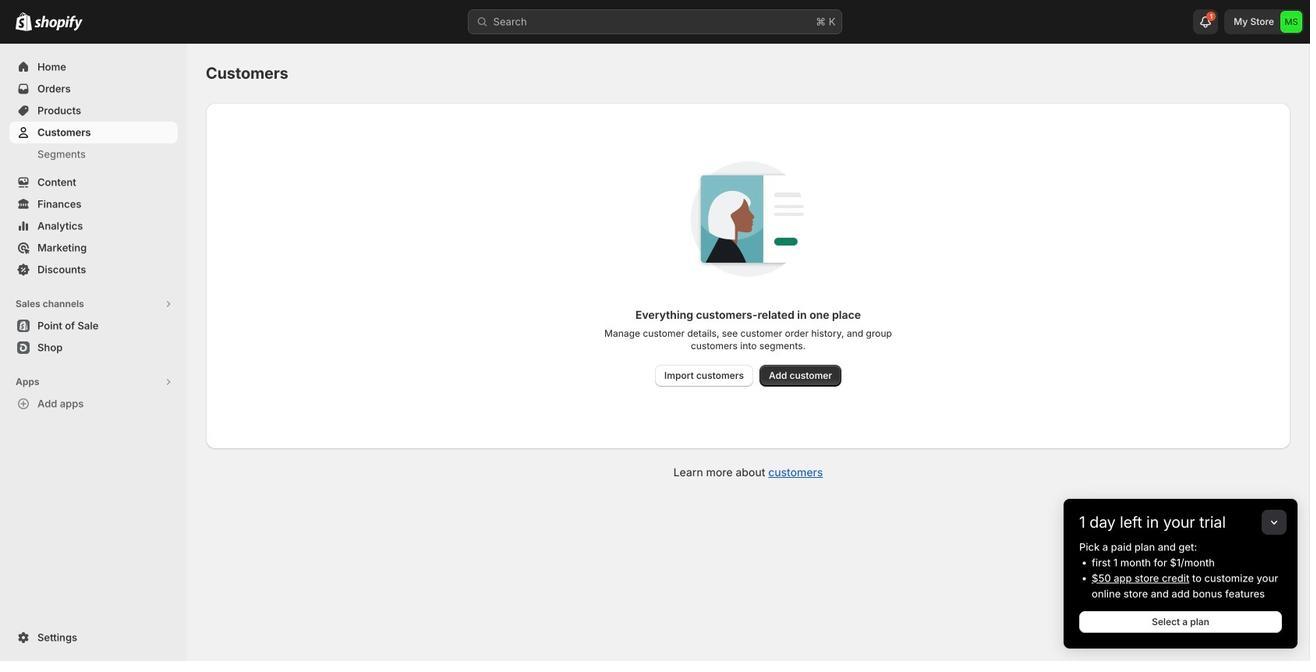 Task type: locate. For each thing, give the bounding box(es) containing it.
1 horizontal spatial shopify image
[[34, 15, 83, 31]]

shopify image
[[16, 12, 32, 31], [34, 15, 83, 31]]



Task type: vqa. For each thing, say whether or not it's contained in the screenshot.
TIKTOK icon
no



Task type: describe. For each thing, give the bounding box(es) containing it.
my store image
[[1281, 11, 1303, 33]]

0 horizontal spatial shopify image
[[16, 12, 32, 31]]



